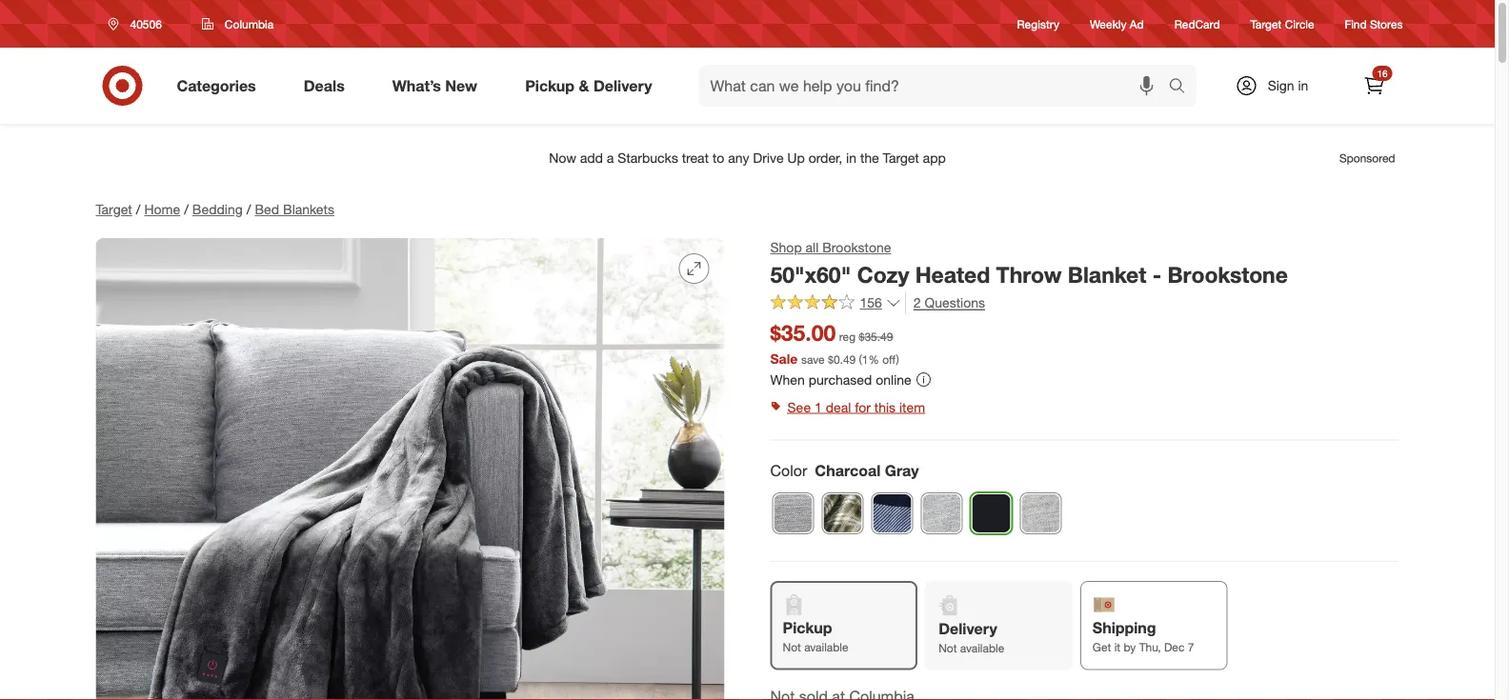 Task type: describe. For each thing, give the bounding box(es) containing it.
questions
[[925, 295, 985, 311]]

deep brown image
[[773, 494, 813, 534]]

target for target / home / bedding / bed blankets
[[96, 201, 132, 218]]

shop
[[770, 239, 802, 256]]

2
[[914, 295, 921, 311]]

bed
[[255, 201, 279, 218]]

pickup not available
[[783, 618, 848, 655]]

deals link
[[287, 65, 368, 107]]

redcard link
[[1174, 16, 1220, 32]]

available for delivery
[[960, 641, 1004, 656]]

when
[[770, 371, 805, 388]]

deal
[[826, 398, 851, 415]]

pickup for not
[[783, 618, 832, 637]]

target circle link
[[1250, 16, 1314, 32]]

2 questions link
[[905, 292, 985, 314]]

$35.00
[[770, 320, 836, 346]]

for
[[855, 398, 871, 415]]

not for delivery
[[939, 641, 957, 656]]

156
[[860, 295, 882, 311]]

(
[[859, 352, 862, 366]]

&
[[579, 76, 589, 95]]

not for pickup
[[783, 640, 801, 655]]

search button
[[1160, 65, 1206, 111]]

pickup & delivery
[[525, 76, 652, 95]]

what's new
[[392, 76, 477, 95]]

redcard
[[1174, 17, 1220, 31]]

circle
[[1285, 17, 1314, 31]]

item
[[899, 398, 925, 415]]

advertisement region
[[81, 135, 1414, 181]]

reg
[[839, 330, 856, 344]]

0 vertical spatial delivery
[[593, 76, 652, 95]]

in
[[1298, 77, 1308, 94]]

1 vertical spatial 1
[[815, 398, 822, 415]]

stores
[[1370, 17, 1403, 31]]

1 inside $35.00 reg $35.49 sale save $ 0.49 ( 1 % off )
[[862, 352, 868, 366]]

2 questions
[[914, 295, 985, 311]]

$35.49
[[859, 330, 893, 344]]

target circle
[[1250, 17, 1314, 31]]

save
[[801, 352, 825, 366]]

$
[[828, 352, 834, 366]]

blankets
[[283, 201, 334, 218]]

shipping
[[1093, 618, 1156, 637]]

sign in
[[1268, 77, 1308, 94]]

columbia
[[225, 17, 274, 31]]

oatmeal plaid image
[[922, 494, 962, 534]]

it
[[1114, 640, 1120, 655]]

see 1 deal for this item link
[[770, 394, 1399, 420]]

weekly
[[1090, 17, 1127, 31]]

color charcoal gray
[[770, 461, 919, 479]]

40506 button
[[96, 7, 182, 41]]

2 / from the left
[[184, 201, 188, 218]]

throw
[[996, 261, 1062, 288]]

dec
[[1164, 640, 1185, 655]]

-
[[1152, 261, 1161, 288]]

sign
[[1268, 77, 1294, 94]]

gray
[[885, 461, 919, 479]]

weekly ad link
[[1090, 16, 1144, 32]]

what's
[[392, 76, 441, 95]]

find
[[1345, 17, 1367, 31]]

find stores
[[1345, 17, 1403, 31]]

find stores link
[[1345, 16, 1403, 32]]

see
[[787, 398, 811, 415]]

ad
[[1130, 17, 1144, 31]]

registry link
[[1017, 16, 1059, 32]]

target for target circle
[[1250, 17, 1282, 31]]

cozy
[[857, 261, 909, 288]]

this
[[874, 398, 896, 415]]

deals
[[304, 76, 345, 95]]

16
[[1377, 67, 1388, 79]]

0 vertical spatial brookstone
[[822, 239, 891, 256]]

charcoal
[[815, 461, 881, 479]]

3 / from the left
[[247, 201, 251, 218]]

search
[[1160, 78, 1206, 97]]

shop all brookstone 50"x60" cozy heated throw blanket - brookstone
[[770, 239, 1288, 288]]

50"x60"
[[770, 261, 851, 288]]

off
[[882, 352, 896, 366]]

50"x60" cozy heated throw blanket - brookstone, 1 of 10 image
[[96, 238, 725, 700]]



Task type: locate. For each thing, give the bounding box(es) containing it.
0 horizontal spatial brookstone
[[822, 239, 891, 256]]

1 right "0.49"
[[862, 352, 868, 366]]

not
[[783, 640, 801, 655], [939, 641, 957, 656]]

/ right home
[[184, 201, 188, 218]]

2 horizontal spatial /
[[247, 201, 251, 218]]

delivery inside delivery not available
[[939, 619, 997, 638]]

$35.00 reg $35.49 sale save $ 0.49 ( 1 % off )
[[770, 320, 899, 367]]

categories
[[177, 76, 256, 95]]

thu,
[[1139, 640, 1161, 655]]

target left the circle at the right of page
[[1250, 17, 1282, 31]]

pickup & delivery link
[[509, 65, 676, 107]]

brookstone right -
[[1167, 261, 1288, 288]]

categories link
[[161, 65, 280, 107]]

/
[[136, 201, 140, 218], [184, 201, 188, 218], [247, 201, 251, 218]]

home
[[144, 201, 180, 218]]

heated
[[915, 261, 990, 288]]

what's new link
[[376, 65, 501, 107]]

target link
[[96, 201, 132, 218]]

40506
[[130, 17, 162, 31]]

1 vertical spatial target
[[96, 201, 132, 218]]

available inside the pickup not available
[[804, 640, 848, 655]]

available for pickup
[[804, 640, 848, 655]]

156 link
[[770, 292, 901, 315]]

bedding link
[[192, 201, 243, 218]]

registry
[[1017, 17, 1059, 31]]

new
[[445, 76, 477, 95]]

0 horizontal spatial not
[[783, 640, 801, 655]]

0 horizontal spatial 1
[[815, 398, 822, 415]]

/ left home link
[[136, 201, 140, 218]]

all
[[806, 239, 819, 256]]

1 horizontal spatial available
[[960, 641, 1004, 656]]

1 right see
[[815, 398, 822, 415]]

What can we help you find? suggestions appear below search field
[[699, 65, 1173, 107]]

available inside delivery not available
[[960, 641, 1004, 656]]

get
[[1093, 640, 1111, 655]]

camel window pane image
[[1021, 494, 1061, 534]]

%
[[868, 352, 879, 366]]

shipping get it by thu, dec 7
[[1093, 618, 1194, 655]]

1 horizontal spatial /
[[184, 201, 188, 218]]

7
[[1188, 640, 1194, 655]]

0 vertical spatial target
[[1250, 17, 1282, 31]]

green plaid image
[[823, 494, 863, 534]]

charcoal gray image
[[971, 494, 1011, 534]]

by
[[1124, 640, 1136, 655]]

online
[[876, 371, 911, 388]]

purchased
[[809, 371, 872, 388]]

bed blankets link
[[255, 201, 334, 218]]

0 horizontal spatial /
[[136, 201, 140, 218]]

blanket
[[1068, 261, 1146, 288]]

not inside the pickup not available
[[783, 640, 801, 655]]

columbia button
[[189, 7, 286, 41]]

)
[[896, 352, 899, 366]]

1 horizontal spatial 1
[[862, 352, 868, 366]]

see 1 deal for this item
[[787, 398, 925, 415]]

pickup for &
[[525, 76, 575, 95]]

brookstone up cozy
[[822, 239, 891, 256]]

pickup
[[525, 76, 575, 95], [783, 618, 832, 637]]

/ left bed on the left of page
[[247, 201, 251, 218]]

1 horizontal spatial brookstone
[[1167, 261, 1288, 288]]

0 horizontal spatial target
[[96, 201, 132, 218]]

1 vertical spatial brookstone
[[1167, 261, 1288, 288]]

1 horizontal spatial delivery
[[939, 619, 997, 638]]

available
[[804, 640, 848, 655], [960, 641, 1004, 656]]

target inside target circle link
[[1250, 17, 1282, 31]]

color
[[770, 461, 807, 479]]

sign in link
[[1219, 65, 1338, 107]]

1 horizontal spatial not
[[939, 641, 957, 656]]

1 horizontal spatial target
[[1250, 17, 1282, 31]]

target left home
[[96, 201, 132, 218]]

weekly ad
[[1090, 17, 1144, 31]]

0 vertical spatial 1
[[862, 352, 868, 366]]

16 link
[[1353, 65, 1395, 107]]

1 / from the left
[[136, 201, 140, 218]]

0 horizontal spatial available
[[804, 640, 848, 655]]

when purchased online
[[770, 371, 911, 388]]

home link
[[144, 201, 180, 218]]

1 vertical spatial pickup
[[783, 618, 832, 637]]

1 vertical spatial delivery
[[939, 619, 997, 638]]

target
[[1250, 17, 1282, 31], [96, 201, 132, 218]]

0 vertical spatial pickup
[[525, 76, 575, 95]]

sale
[[770, 350, 798, 367]]

delivery not available
[[939, 619, 1004, 656]]

0 horizontal spatial pickup
[[525, 76, 575, 95]]

1
[[862, 352, 868, 366], [815, 398, 822, 415]]

1 horizontal spatial pickup
[[783, 618, 832, 637]]

0.49
[[834, 352, 856, 366]]

bedding
[[192, 201, 243, 218]]

delivery
[[593, 76, 652, 95], [939, 619, 997, 638]]

target / home / bedding / bed blankets
[[96, 201, 334, 218]]

not inside delivery not available
[[939, 641, 957, 656]]

0 horizontal spatial delivery
[[593, 76, 652, 95]]

navy buffalo plaid image
[[872, 494, 912, 534]]

pickup inside the pickup not available
[[783, 618, 832, 637]]



Task type: vqa. For each thing, say whether or not it's contained in the screenshot.
Blanket
yes



